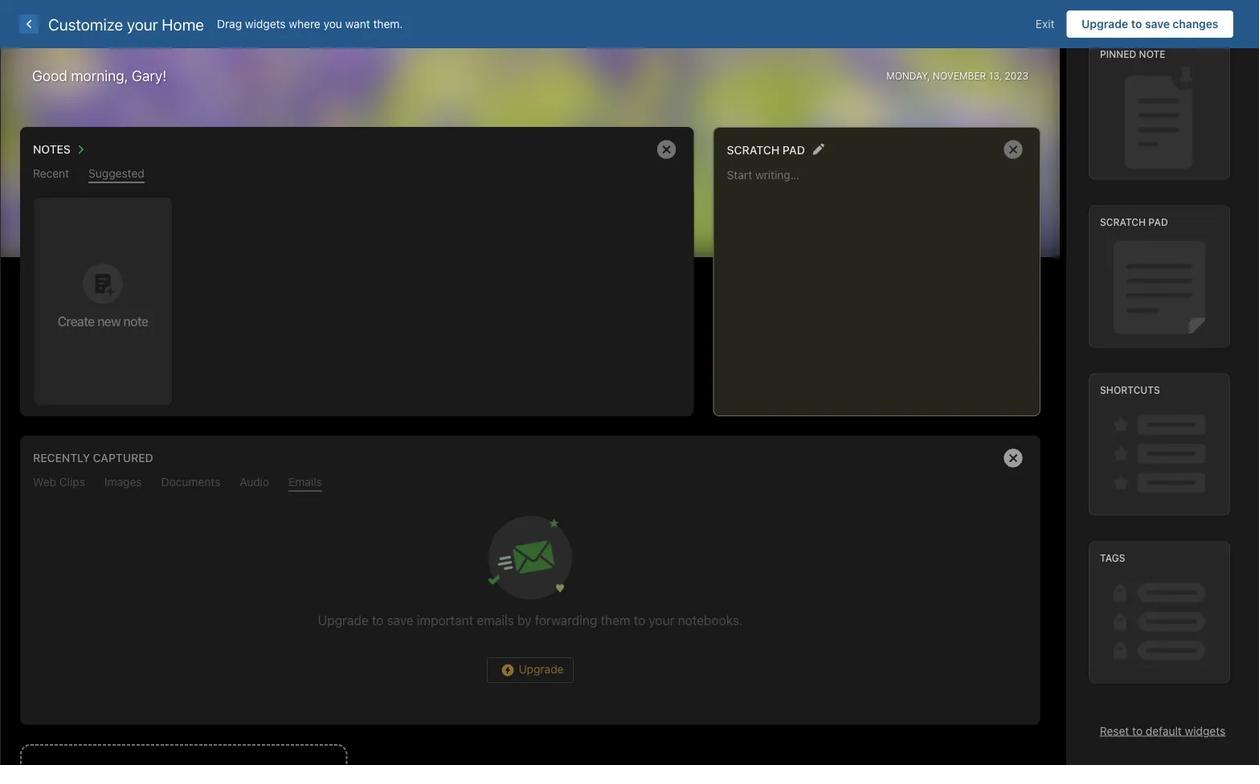 Task type: locate. For each thing, give the bounding box(es) containing it.
1 vertical spatial to
[[1133, 724, 1143, 737]]

to left save
[[1131, 17, 1142, 31]]

0 horizontal spatial pad
[[783, 143, 805, 157]]

home
[[162, 14, 204, 33]]

default
[[1146, 724, 1182, 737]]

13,
[[989, 70, 1002, 82]]

pad inside "button"
[[783, 143, 805, 157]]

widgets
[[245, 17, 286, 31], [1185, 724, 1226, 737]]

to inside upgrade to save changes button
[[1131, 17, 1142, 31]]

widgets right default
[[1185, 724, 1226, 737]]

save
[[1145, 17, 1170, 31]]

customize
[[48, 14, 123, 33]]

0 vertical spatial pad
[[783, 143, 805, 157]]

upgrade
[[1082, 17, 1129, 31]]

0 vertical spatial widgets
[[245, 17, 286, 31]]

0 horizontal spatial scratch
[[727, 143, 780, 157]]

to right reset
[[1133, 724, 1143, 737]]

scratch pad
[[727, 143, 805, 157], [1100, 217, 1168, 228]]

0 vertical spatial scratch pad
[[727, 143, 805, 157]]

upgrade to save changes
[[1082, 17, 1219, 31]]

1 vertical spatial widgets
[[1185, 724, 1226, 737]]

0 vertical spatial scratch
[[727, 143, 780, 157]]

scratch
[[727, 143, 780, 157], [1100, 217, 1146, 228]]

widgets right the drag
[[245, 17, 286, 31]]

1 horizontal spatial scratch
[[1100, 217, 1146, 228]]

reset
[[1100, 724, 1130, 737]]

exit
[[1036, 17, 1055, 31]]

1 vertical spatial scratch
[[1100, 217, 1146, 228]]

1 horizontal spatial widgets
[[1185, 724, 1226, 737]]

remove image
[[651, 133, 683, 166], [997, 133, 1030, 166], [997, 442, 1030, 474]]

to
[[1131, 17, 1142, 31], [1133, 724, 1143, 737]]

1 vertical spatial pad
[[1149, 217, 1168, 228]]

0 vertical spatial to
[[1131, 17, 1142, 31]]

1 vertical spatial scratch pad
[[1100, 217, 1168, 228]]

exit button
[[1024, 10, 1067, 38]]

pad
[[783, 143, 805, 157], [1149, 217, 1168, 228]]

to for reset
[[1133, 724, 1143, 737]]

edit widget title image
[[812, 143, 825, 155]]

0 horizontal spatial scratch pad
[[727, 143, 805, 157]]

reset to default widgets button
[[1100, 724, 1226, 737]]

1 horizontal spatial scratch pad
[[1100, 217, 1168, 228]]

where
[[289, 17, 321, 31]]

reset to default widgets
[[1100, 724, 1226, 737]]

your
[[127, 14, 158, 33]]

monday, november 13, 2023
[[887, 70, 1029, 82]]

monday,
[[887, 70, 930, 82]]

morning,
[[71, 67, 128, 84]]



Task type: describe. For each thing, give the bounding box(es) containing it.
shortcuts
[[1100, 385, 1160, 396]]

changes
[[1173, 17, 1219, 31]]

pinned
[[1100, 49, 1137, 60]]

drag widgets where you want them.
[[217, 17, 403, 31]]

good
[[32, 67, 67, 84]]

them.
[[373, 17, 403, 31]]

good morning, gary!
[[32, 67, 167, 84]]

scratch pad button
[[727, 139, 805, 160]]

november
[[933, 70, 987, 82]]

drag
[[217, 17, 242, 31]]

to for upgrade
[[1131, 17, 1142, 31]]

want
[[345, 17, 370, 31]]

2023
[[1005, 70, 1029, 82]]

0 horizontal spatial widgets
[[245, 17, 286, 31]]

scratch inside "button"
[[727, 143, 780, 157]]

gary!
[[132, 67, 167, 84]]

you
[[324, 17, 342, 31]]

upgrade to save changes button
[[1067, 10, 1234, 38]]

customize your home
[[48, 14, 204, 33]]

pinned note
[[1100, 49, 1166, 60]]

note
[[1139, 49, 1166, 60]]

tags
[[1100, 553, 1126, 564]]

1 horizontal spatial pad
[[1149, 217, 1168, 228]]



Task type: vqa. For each thing, say whether or not it's contained in the screenshot.
13,
yes



